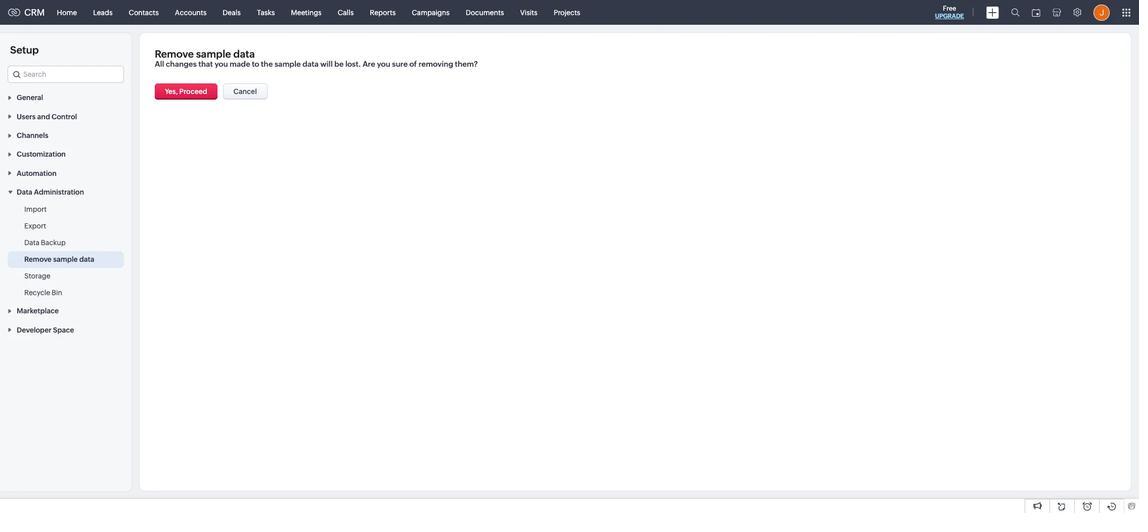 Task type: describe. For each thing, give the bounding box(es) containing it.
marketplace
[[17, 307, 59, 315]]

space
[[53, 326, 74, 334]]

data administration
[[17, 188, 84, 196]]

general
[[17, 94, 43, 102]]

contacts
[[129, 8, 159, 16]]

data for data backup
[[24, 239, 39, 247]]

remove for remove sample data all changes that you made to the sample data will be lost. are you sure of removing them?
[[155, 48, 194, 60]]

customization
[[17, 150, 66, 159]]

users and control
[[17, 113, 77, 121]]

deals link
[[215, 0, 249, 25]]

visits
[[520, 8, 538, 16]]

them?
[[455, 60, 478, 68]]

import link
[[24, 204, 47, 215]]

export link
[[24, 221, 46, 231]]

deals
[[223, 8, 241, 16]]

accounts
[[175, 8, 207, 16]]

to
[[252, 60, 259, 68]]

reports
[[370, 8, 396, 16]]

crm link
[[8, 7, 45, 18]]

1 you from the left
[[215, 60, 228, 68]]

home link
[[49, 0, 85, 25]]

Search text field
[[8, 66, 123, 82]]

recycle bin
[[24, 289, 62, 297]]

data administration button
[[0, 183, 132, 201]]

export
[[24, 222, 46, 230]]

upgrade
[[935, 13, 964, 20]]

reports link
[[362, 0, 404, 25]]

import
[[24, 205, 47, 214]]

search element
[[1005, 0, 1026, 25]]

data for data administration
[[17, 188, 32, 196]]

search image
[[1011, 8, 1020, 17]]

remove sample data all changes that you made to the sample data will be lost. are you sure of removing them?
[[155, 48, 478, 68]]

calendar image
[[1032, 8, 1041, 16]]

documents
[[466, 8, 504, 16]]

that
[[198, 60, 213, 68]]

remove sample data link
[[24, 255, 94, 265]]

crm
[[24, 7, 45, 18]]

bin
[[52, 289, 62, 297]]

all
[[155, 60, 164, 68]]

recycle
[[24, 289, 50, 297]]

storage
[[24, 272, 50, 280]]

data backup
[[24, 239, 66, 247]]

sample for remove sample data
[[53, 256, 78, 264]]

projects
[[554, 8, 580, 16]]

profile image
[[1094, 4, 1110, 20]]

2 horizontal spatial sample
[[275, 60, 301, 68]]

calls link
[[330, 0, 362, 25]]



Task type: vqa. For each thing, say whether or not it's contained in the screenshot.
Trusted
no



Task type: locate. For each thing, give the bounding box(es) containing it.
home
[[57, 8, 77, 16]]

2 horizontal spatial data
[[303, 60, 319, 68]]

data backup link
[[24, 238, 66, 248]]

users and control button
[[0, 107, 132, 126]]

accounts link
[[167, 0, 215, 25]]

data inside 'dropdown button'
[[17, 188, 32, 196]]

campaigns link
[[404, 0, 458, 25]]

automation button
[[0, 164, 132, 183]]

0 horizontal spatial remove
[[24, 256, 52, 264]]

sample right the
[[275, 60, 301, 68]]

leads link
[[85, 0, 121, 25]]

remove
[[155, 48, 194, 60], [24, 256, 52, 264]]

0 horizontal spatial data
[[79, 256, 94, 264]]

calls
[[338, 8, 354, 16]]

be
[[334, 60, 344, 68]]

0 horizontal spatial sample
[[53, 256, 78, 264]]

contacts link
[[121, 0, 167, 25]]

free
[[943, 5, 957, 12]]

sample down backup
[[53, 256, 78, 264]]

leads
[[93, 8, 113, 16]]

meetings link
[[283, 0, 330, 25]]

remove inside data administration region
[[24, 256, 52, 264]]

meetings
[[291, 8, 322, 16]]

documents link
[[458, 0, 512, 25]]

the
[[261, 60, 273, 68]]

marketplace button
[[0, 302, 132, 320]]

data inside region
[[24, 239, 39, 247]]

remove for remove sample data
[[24, 256, 52, 264]]

remove sample data
[[24, 256, 94, 264]]

projects link
[[546, 0, 589, 25]]

remove inside remove sample data all changes that you made to the sample data will be lost. are you sure of removing them?
[[155, 48, 194, 60]]

removing
[[419, 60, 453, 68]]

free upgrade
[[935, 5, 964, 20]]

developer space button
[[0, 320, 132, 339]]

profile element
[[1088, 0, 1116, 25]]

create menu element
[[981, 0, 1005, 25]]

data
[[233, 48, 255, 60], [303, 60, 319, 68], [79, 256, 94, 264]]

data for remove sample data
[[79, 256, 94, 264]]

create menu image
[[987, 6, 999, 18]]

1 vertical spatial data
[[24, 239, 39, 247]]

2 you from the left
[[377, 60, 390, 68]]

sample left to
[[196, 48, 231, 60]]

made
[[230, 60, 250, 68]]

of
[[410, 60, 417, 68]]

you
[[215, 60, 228, 68], [377, 60, 390, 68]]

you right 'that'
[[215, 60, 228, 68]]

data down export link
[[24, 239, 39, 247]]

will
[[320, 60, 333, 68]]

general button
[[0, 88, 132, 107]]

and
[[37, 113, 50, 121]]

1 vertical spatial remove
[[24, 256, 52, 264]]

remove up storage link
[[24, 256, 52, 264]]

you right are
[[377, 60, 390, 68]]

data for remove sample data all changes that you made to the sample data will be lost. are you sure of removing them?
[[233, 48, 255, 60]]

0 vertical spatial remove
[[155, 48, 194, 60]]

1 horizontal spatial sample
[[196, 48, 231, 60]]

administration
[[34, 188, 84, 196]]

channels
[[17, 132, 48, 140]]

channels button
[[0, 126, 132, 145]]

developer
[[17, 326, 52, 334]]

setup
[[10, 44, 39, 56]]

data up import "link"
[[17, 188, 32, 196]]

sample inside data administration region
[[53, 256, 78, 264]]

1 horizontal spatial data
[[233, 48, 255, 60]]

sample for remove sample data all changes that you made to the sample data will be lost. are you sure of removing them?
[[196, 48, 231, 60]]

backup
[[41, 239, 66, 247]]

data inside region
[[79, 256, 94, 264]]

sure
[[392, 60, 408, 68]]

campaigns
[[412, 8, 450, 16]]

changes
[[166, 60, 197, 68]]

customization button
[[0, 145, 132, 164]]

storage link
[[24, 271, 50, 281]]

None field
[[8, 66, 124, 83]]

1 horizontal spatial remove
[[155, 48, 194, 60]]

recycle bin link
[[24, 288, 62, 298]]

data administration region
[[0, 201, 132, 302]]

data
[[17, 188, 32, 196], [24, 239, 39, 247]]

users
[[17, 113, 36, 121]]

visits link
[[512, 0, 546, 25]]

automation
[[17, 169, 57, 177]]

tasks link
[[249, 0, 283, 25]]

1 horizontal spatial you
[[377, 60, 390, 68]]

lost.
[[345, 60, 361, 68]]

remove left 'that'
[[155, 48, 194, 60]]

0 vertical spatial data
[[17, 188, 32, 196]]

are
[[363, 60, 375, 68]]

sample
[[196, 48, 231, 60], [275, 60, 301, 68], [53, 256, 78, 264]]

0 horizontal spatial you
[[215, 60, 228, 68]]

None button
[[155, 83, 217, 100], [223, 83, 268, 100], [155, 83, 217, 100], [223, 83, 268, 100]]

control
[[52, 113, 77, 121]]

developer space
[[17, 326, 74, 334]]

tasks
[[257, 8, 275, 16]]



